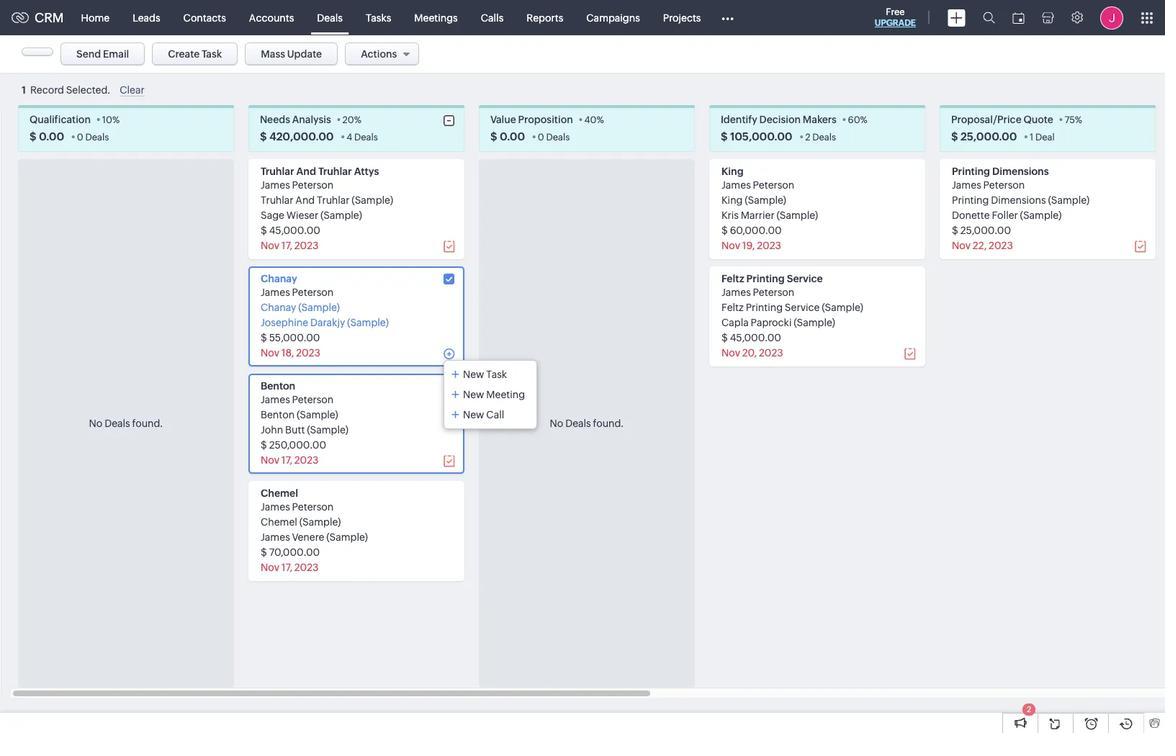 Task type: locate. For each thing, give the bounding box(es) containing it.
found. for qualification
[[132, 418, 163, 429]]

2 new from the top
[[463, 389, 484, 401]]

and down 420,000.00
[[296, 166, 316, 177]]

1 vertical spatial benton
[[261, 409, 295, 421]]

create task
[[168, 48, 222, 60]]

0 vertical spatial 2
[[805, 132, 810, 143]]

2 deals
[[805, 132, 836, 143]]

josephine darakjy (sample) link
[[261, 317, 389, 329]]

2023 inside chanay james peterson chanay (sample) josephine darakjy (sample) $ 55,000.00 nov 18, 2023
[[296, 347, 320, 359]]

0 vertical spatial chemel
[[261, 488, 298, 499]]

peterson down printing dimensions 'link'
[[983, 180, 1025, 191]]

1
[[22, 84, 26, 96], [1030, 132, 1034, 143]]

$ 0.00 for qualification
[[30, 131, 64, 143]]

1 new from the top
[[463, 369, 484, 380]]

nov left 19, at the top of the page
[[721, 240, 740, 252]]

0 deals down proposition
[[538, 132, 570, 143]]

$ 0.00
[[30, 131, 64, 143], [490, 131, 525, 143]]

0 vertical spatial task
[[202, 48, 222, 60]]

proposal/price
[[951, 114, 1022, 126]]

james venere (sample) link
[[261, 532, 368, 543]]

$ down needs
[[260, 131, 267, 143]]

king up kris
[[721, 195, 743, 206]]

james down benton link
[[261, 394, 290, 406]]

2023 down 70,000.00
[[294, 562, 319, 573]]

1 vertical spatial new
[[463, 389, 484, 401]]

nov left 18,
[[261, 347, 279, 359]]

feltz printing service link
[[721, 273, 823, 285]]

45,000.00 inside the truhlar and truhlar attys james peterson truhlar and truhlar (sample) sage wieser (sample) $ 45,000.00 nov 17, 2023
[[269, 225, 320, 236]]

1 horizontal spatial no deals found.
[[550, 418, 624, 429]]

campaigns link
[[575, 0, 652, 35]]

45,000.00 up 20,
[[730, 332, 781, 344]]

3 % from the left
[[597, 115, 604, 126]]

0 horizontal spatial task
[[202, 48, 222, 60]]

17,
[[281, 240, 292, 252], [281, 455, 292, 466], [281, 562, 292, 573]]

0 vertical spatial new
[[463, 369, 484, 380]]

(sample) down truhlar and truhlar (sample) link
[[320, 210, 362, 221]]

nov inside king james peterson king (sample) kris marrier (sample) $ 60,000.00 nov 19, 2023
[[721, 240, 740, 252]]

2023 inside chemel james peterson chemel (sample) james venere (sample) $ 70,000.00 nov 17, 2023
[[294, 562, 319, 573]]

0 vertical spatial king
[[721, 166, 744, 177]]

nov down "sage"
[[261, 240, 279, 252]]

makers
[[803, 114, 837, 126]]

25,000.00 up 22,
[[960, 225, 1011, 236]]

$ 0.00 down qualification
[[30, 131, 64, 143]]

1 no deals found. from the left
[[89, 418, 163, 429]]

$ 25,000.00
[[951, 131, 1017, 143]]

0 horizontal spatial 0
[[77, 132, 83, 143]]

task
[[202, 48, 222, 60], [486, 369, 507, 380]]

tasks
[[366, 12, 391, 23]]

benton up john
[[261, 409, 295, 421]]

4 % from the left
[[860, 115, 868, 126]]

0 horizontal spatial 0 deals
[[77, 132, 109, 143]]

chanay up josephine at left top
[[261, 302, 296, 313]]

3 17, from the top
[[281, 562, 292, 573]]

peterson inside the truhlar and truhlar attys james peterson truhlar and truhlar (sample) sage wieser (sample) $ 45,000.00 nov 17, 2023
[[292, 180, 334, 191]]

2 0.00 from the left
[[500, 131, 525, 143]]

22,
[[973, 240, 987, 252]]

0 horizontal spatial 1
[[22, 84, 26, 96]]

(sample) down printing dimensions (sample) link
[[1020, 210, 1062, 221]]

2023 right 22,
[[989, 240, 1013, 252]]

2023 down wieser on the top left of page
[[294, 240, 319, 252]]

2 $ 0.00 from the left
[[490, 131, 525, 143]]

peterson inside printing dimensions james peterson printing dimensions (sample) donette foller (sample) $ 25,000.00 nov 22, 2023
[[983, 180, 1025, 191]]

james down king 'link'
[[721, 180, 751, 191]]

1 horizontal spatial no
[[550, 418, 563, 429]]

0 vertical spatial 17,
[[281, 240, 292, 252]]

peterson up the "chanay (sample)" "link"
[[292, 287, 334, 298]]

no deals found. for value proposition
[[550, 418, 624, 429]]

1 horizontal spatial 0.00
[[500, 131, 525, 143]]

chanay james peterson chanay (sample) josephine darakjy (sample) $ 55,000.00 nov 18, 2023
[[261, 273, 389, 359]]

0.00 down qualification
[[39, 131, 64, 143]]

task up the new meeting
[[486, 369, 507, 380]]

nov inside feltz printing service james peterson feltz printing service (sample) capla paprocki (sample) $ 45,000.00 nov 20, 2023
[[721, 347, 740, 359]]

james up capla
[[721, 287, 751, 298]]

james inside benton james peterson benton (sample) john butt (sample) $ 250,000.00 nov 17, 2023
[[261, 394, 290, 406]]

0 vertical spatial chanay
[[261, 273, 297, 285]]

2 vertical spatial 17,
[[281, 562, 292, 573]]

1 vertical spatial king
[[721, 195, 743, 206]]

0.00 for value proposition
[[500, 131, 525, 143]]

printing dimensions (sample) link
[[952, 195, 1090, 206]]

create menu image
[[948, 9, 966, 26]]

peterson up chemel (sample) link
[[292, 501, 334, 513]]

james inside printing dimensions james peterson printing dimensions (sample) donette foller (sample) $ 25,000.00 nov 22, 2023
[[952, 180, 981, 191]]

$ 0.00 for value proposition
[[490, 131, 525, 143]]

mass
[[261, 48, 285, 60]]

profile image
[[1100, 6, 1123, 29]]

new up the new meeting
[[463, 369, 484, 380]]

chemel down chemel link
[[261, 516, 297, 528]]

1 horizontal spatial 0
[[538, 132, 544, 143]]

1 horizontal spatial found.
[[593, 418, 624, 429]]

service
[[787, 273, 823, 285], [785, 302, 820, 313]]

$ down john
[[261, 439, 267, 451]]

record
[[30, 84, 64, 96]]

dimensions up printing dimensions (sample) link
[[992, 166, 1049, 177]]

17, down "sage"
[[281, 240, 292, 252]]

2 17, from the top
[[281, 455, 292, 466]]

peterson up king (sample) 'link' on the top
[[753, 180, 794, 191]]

john
[[261, 424, 283, 436]]

2023 down 55,000.00
[[296, 347, 320, 359]]

service up capla paprocki (sample) link
[[785, 302, 820, 313]]

1 $ 0.00 from the left
[[30, 131, 64, 143]]

1 horizontal spatial 0 deals
[[538, 132, 570, 143]]

$ down identify
[[721, 131, 728, 143]]

25,000.00
[[960, 131, 1017, 143], [960, 225, 1011, 236]]

% right quote
[[1075, 115, 1082, 126]]

(sample) right the darakjy at the left top of the page
[[347, 317, 389, 329]]

task for new task
[[486, 369, 507, 380]]

nov inside printing dimensions james peterson printing dimensions (sample) donette foller (sample) $ 25,000.00 nov 22, 2023
[[952, 240, 971, 252]]

chemel up chemel (sample) link
[[261, 488, 298, 499]]

$ down "sage"
[[261, 225, 267, 236]]

2 found. from the left
[[593, 418, 624, 429]]

0 down proposition
[[538, 132, 544, 143]]

nov down 70,000.00
[[261, 562, 279, 573]]

nov left 20,
[[721, 347, 740, 359]]

2 no deals found. from the left
[[550, 418, 624, 429]]

chanay up the "chanay (sample)" "link"
[[261, 273, 297, 285]]

king link
[[721, 166, 744, 177]]

17, inside benton james peterson benton (sample) john butt (sample) $ 250,000.00 nov 17, 2023
[[281, 455, 292, 466]]

printing dimensions link
[[952, 166, 1049, 177]]

20 %
[[342, 115, 361, 126]]

1 0 from the left
[[77, 132, 83, 143]]

60 %
[[848, 115, 868, 126]]

deals
[[317, 12, 343, 23], [85, 132, 109, 143], [354, 132, 378, 143], [546, 132, 570, 143], [812, 132, 836, 143], [105, 418, 130, 429], [565, 418, 591, 429]]

peterson down truhlar and truhlar attys link
[[292, 180, 334, 191]]

printing up donette
[[952, 195, 989, 206]]

2023
[[294, 240, 319, 252], [757, 240, 781, 252], [989, 240, 1013, 252], [296, 347, 320, 359], [759, 347, 783, 359], [294, 455, 319, 466], [294, 562, 319, 573]]

1 left "record"
[[22, 84, 26, 96]]

1 for 1 deal
[[1030, 132, 1034, 143]]

$ 420,000.00
[[260, 131, 334, 143]]

$
[[30, 131, 36, 143], [260, 131, 267, 143], [490, 131, 497, 143], [721, 131, 728, 143], [951, 131, 958, 143], [261, 225, 267, 236], [721, 225, 728, 236], [952, 225, 958, 236], [261, 332, 267, 344], [721, 332, 728, 344], [261, 439, 267, 451], [261, 547, 267, 558]]

chanay
[[261, 273, 297, 285], [261, 302, 296, 313]]

0.00
[[39, 131, 64, 143], [500, 131, 525, 143]]

printing
[[952, 166, 990, 177], [952, 195, 989, 206], [746, 273, 785, 285], [746, 302, 783, 313]]

sage wieser (sample) link
[[261, 210, 362, 221]]

nov down john
[[261, 455, 279, 466]]

1 vertical spatial 45,000.00
[[730, 332, 781, 344]]

1 vertical spatial 2
[[1027, 705, 1031, 714]]

accounts link
[[238, 0, 306, 35]]

service up feltz printing service (sample) link
[[787, 273, 823, 285]]

1 vertical spatial task
[[486, 369, 507, 380]]

0 horizontal spatial $ 0.00
[[30, 131, 64, 143]]

1 17, from the top
[[281, 240, 292, 252]]

60,000.00
[[730, 225, 782, 236]]

task inside button
[[202, 48, 222, 60]]

benton down 18,
[[261, 380, 295, 392]]

% for needs analysis
[[354, 115, 361, 126]]

dimensions up donette foller (sample) link
[[991, 195, 1046, 206]]

25,000.00 inside printing dimensions james peterson printing dimensions (sample) donette foller (sample) $ 25,000.00 nov 22, 2023
[[960, 225, 1011, 236]]

1 vertical spatial feltz
[[721, 302, 744, 313]]

truhlar and truhlar attys james peterson truhlar and truhlar (sample) sage wieser (sample) $ 45,000.00 nov 17, 2023
[[261, 166, 393, 252]]

king up king (sample) 'link' on the top
[[721, 166, 744, 177]]

$ down donette
[[952, 225, 958, 236]]

17, down 250,000.00 at the bottom of the page
[[281, 455, 292, 466]]

james
[[261, 180, 290, 191], [721, 180, 751, 191], [952, 180, 981, 191], [261, 287, 290, 298], [721, 287, 751, 298], [261, 394, 290, 406], [261, 501, 290, 513], [261, 532, 290, 543]]

$ down qualification
[[30, 131, 36, 143]]

truhlar down the $ 420,000.00
[[261, 166, 294, 177]]

% right makers
[[860, 115, 868, 126]]

peterson inside benton james peterson benton (sample) john butt (sample) $ 250,000.00 nov 17, 2023
[[292, 394, 334, 406]]

capla paprocki (sample) link
[[721, 317, 835, 329]]

and up wieser on the top left of page
[[295, 195, 315, 206]]

1 vertical spatial and
[[295, 195, 315, 206]]

0 vertical spatial 1
[[22, 84, 26, 96]]

0 vertical spatial and
[[296, 166, 316, 177]]

1 benton from the top
[[261, 380, 295, 392]]

benton (sample) link
[[261, 409, 338, 421]]

task for create task
[[202, 48, 222, 60]]

1 no from the left
[[89, 418, 102, 429]]

0 for qualification
[[77, 132, 83, 143]]

0 vertical spatial 25,000.00
[[960, 131, 1017, 143]]

2023 down 60,000.00
[[757, 240, 781, 252]]

0 vertical spatial dimensions
[[992, 166, 1049, 177]]

0 down qualification
[[77, 132, 83, 143]]

contacts
[[183, 12, 226, 23]]

$ left 70,000.00
[[261, 547, 267, 558]]

2 vertical spatial new
[[463, 409, 484, 421]]

$ down proposal/price
[[951, 131, 958, 143]]

king
[[721, 166, 744, 177], [721, 195, 743, 206]]

2 % from the left
[[354, 115, 361, 126]]

17, inside chemel james peterson chemel (sample) james venere (sample) $ 70,000.00 nov 17, 2023
[[281, 562, 292, 573]]

1 vertical spatial 1
[[1030, 132, 1034, 143]]

1 horizontal spatial 45,000.00
[[730, 332, 781, 344]]

profile element
[[1092, 0, 1132, 35]]

1 left deal
[[1030, 132, 1034, 143]]

leads
[[133, 12, 160, 23]]

send email button
[[60, 42, 145, 66]]

% right proposition
[[597, 115, 604, 126]]

new for new call
[[463, 409, 484, 421]]

2 no from the left
[[550, 418, 563, 429]]

45,000.00
[[269, 225, 320, 236], [730, 332, 781, 344]]

4 deals
[[347, 132, 378, 143]]

0 deals for qualification
[[77, 132, 109, 143]]

1 vertical spatial chanay
[[261, 302, 296, 313]]

1 vertical spatial chemel
[[261, 516, 297, 528]]

peterson
[[292, 180, 334, 191], [753, 180, 794, 191], [983, 180, 1025, 191], [292, 287, 334, 298], [753, 287, 794, 298], [292, 394, 334, 406], [292, 501, 334, 513]]

new up new call
[[463, 389, 484, 401]]

peterson inside feltz printing service james peterson feltz printing service (sample) capla paprocki (sample) $ 45,000.00 nov 20, 2023
[[753, 287, 794, 298]]

james up donette
[[952, 180, 981, 191]]

nov left 22,
[[952, 240, 971, 252]]

0 horizontal spatial 45,000.00
[[269, 225, 320, 236]]

$ inside benton james peterson benton (sample) john butt (sample) $ 250,000.00 nov 17, 2023
[[261, 439, 267, 451]]

17, inside the truhlar and truhlar attys james peterson truhlar and truhlar (sample) sage wieser (sample) $ 45,000.00 nov 17, 2023
[[281, 240, 292, 252]]

0 deals down 10
[[77, 132, 109, 143]]

0 horizontal spatial 0.00
[[39, 131, 64, 143]]

new task
[[463, 369, 507, 380]]

1 25,000.00 from the top
[[960, 131, 1017, 143]]

analysis
[[292, 114, 331, 126]]

(sample) up "josephine darakjy (sample)" link
[[298, 302, 340, 313]]

home
[[81, 12, 110, 23]]

25,000.00 down proposal/price
[[960, 131, 1017, 143]]

peterson down feltz printing service link
[[753, 287, 794, 298]]

feltz
[[721, 273, 744, 285], [721, 302, 744, 313]]

identify decision makers
[[721, 114, 837, 126]]

1 found. from the left
[[132, 418, 163, 429]]

1 vertical spatial 25,000.00
[[960, 225, 1011, 236]]

darakjy
[[310, 317, 345, 329]]

1 horizontal spatial task
[[486, 369, 507, 380]]

0 horizontal spatial no deals found.
[[89, 418, 163, 429]]

search image
[[983, 12, 995, 24]]

1 0.00 from the left
[[39, 131, 64, 143]]

0 horizontal spatial no
[[89, 418, 102, 429]]

feltz down 19, at the top of the page
[[721, 273, 744, 285]]

$ down kris
[[721, 225, 728, 236]]

0 vertical spatial 45,000.00
[[269, 225, 320, 236]]

17, for chemel
[[281, 562, 292, 573]]

1 horizontal spatial 1
[[1030, 132, 1034, 143]]

crm link
[[12, 10, 64, 25]]

1 vertical spatial 17,
[[281, 455, 292, 466]]

0 horizontal spatial 2
[[805, 132, 810, 143]]

found.
[[132, 418, 163, 429], [593, 418, 624, 429]]

0 vertical spatial feltz
[[721, 273, 744, 285]]

no for qualification
[[89, 418, 102, 429]]

john butt (sample) link
[[261, 424, 348, 436]]

2 25,000.00 from the top
[[960, 225, 1011, 236]]

17, down 70,000.00
[[281, 562, 292, 573]]

truhlar up truhlar and truhlar (sample) link
[[318, 166, 352, 177]]

0 horizontal spatial found.
[[132, 418, 163, 429]]

james up "sage"
[[261, 180, 290, 191]]

2 0 from the left
[[538, 132, 544, 143]]

1 feltz from the top
[[721, 273, 744, 285]]

no deals found.
[[89, 418, 163, 429], [550, 418, 624, 429]]

chemel
[[261, 488, 298, 499], [261, 516, 297, 528]]

5 % from the left
[[1075, 115, 1082, 126]]

james down chanay link
[[261, 287, 290, 298]]

1 0 deals from the left
[[77, 132, 109, 143]]

calls link
[[469, 0, 515, 35]]

peterson up benton (sample) link on the left
[[292, 394, 334, 406]]

$ down capla
[[721, 332, 728, 344]]

1 % from the left
[[112, 115, 120, 126]]

0.00 down value
[[500, 131, 525, 143]]

0 vertical spatial benton
[[261, 380, 295, 392]]

1 chanay from the top
[[261, 273, 297, 285]]

2023 inside king james peterson king (sample) kris marrier (sample) $ 60,000.00 nov 19, 2023
[[757, 240, 781, 252]]

% for proposal/price quote
[[1075, 115, 1082, 126]]

1 horizontal spatial $ 0.00
[[490, 131, 525, 143]]

task right create
[[202, 48, 222, 60]]

feltz up capla
[[721, 302, 744, 313]]

2023 down 250,000.00 at the bottom of the page
[[294, 455, 319, 466]]

deals link
[[306, 0, 354, 35]]

1 vertical spatial dimensions
[[991, 195, 1046, 206]]

new
[[463, 369, 484, 380], [463, 389, 484, 401], [463, 409, 484, 421]]

1 horizontal spatial 2
[[1027, 705, 1031, 714]]

1 for 1 record selected.
[[22, 84, 26, 96]]

0 deals
[[77, 132, 109, 143], [538, 132, 570, 143]]

% right qualification
[[112, 115, 120, 126]]

(sample) up john butt (sample) link
[[297, 409, 338, 421]]

projects link
[[652, 0, 712, 35]]

3 new from the top
[[463, 409, 484, 421]]

calls
[[481, 12, 504, 23]]

2 0 deals from the left
[[538, 132, 570, 143]]

0 deals for value proposition
[[538, 132, 570, 143]]

dimensions
[[992, 166, 1049, 177], [991, 195, 1046, 206]]

% up 4 deals
[[354, 115, 361, 126]]



Task type: vqa. For each thing, say whether or not it's contained in the screenshot.
2nd $ 0.00 from the left
yes



Task type: describe. For each thing, give the bounding box(es) containing it.
chanay (sample) link
[[261, 302, 340, 313]]

70,000.00
[[269, 547, 320, 558]]

Other Modules field
[[712, 6, 743, 29]]

10 %
[[102, 115, 120, 126]]

chanay link
[[261, 273, 297, 285]]

free upgrade
[[875, 6, 916, 28]]

(sample) down attys
[[352, 195, 393, 206]]

$ down value
[[490, 131, 497, 143]]

(sample) down feltz printing service (sample) link
[[794, 317, 835, 329]]

found. for value proposition
[[593, 418, 624, 429]]

19,
[[742, 240, 755, 252]]

no for value proposition
[[550, 418, 563, 429]]

nov inside the truhlar and truhlar attys james peterson truhlar and truhlar (sample) sage wieser (sample) $ 45,000.00 nov 17, 2023
[[261, 240, 279, 252]]

(sample) down benton (sample) link on the left
[[307, 424, 348, 436]]

value
[[490, 114, 516, 126]]

kris marrier (sample) link
[[721, 210, 818, 221]]

nov inside chemel james peterson chemel (sample) james venere (sample) $ 70,000.00 nov 17, 2023
[[261, 562, 279, 573]]

venere
[[292, 532, 324, 543]]

calendar image
[[1012, 12, 1025, 23]]

$ inside chanay james peterson chanay (sample) josephine darakjy (sample) $ 55,000.00 nov 18, 2023
[[261, 332, 267, 344]]

75
[[1065, 115, 1075, 126]]

attys
[[354, 166, 379, 177]]

stageview
[[22, 85, 79, 97]]

call
[[486, 409, 504, 421]]

truhlar up sage wieser (sample) link
[[317, 195, 350, 206]]

2023 inside the truhlar and truhlar attys james peterson truhlar and truhlar (sample) sage wieser (sample) $ 45,000.00 nov 17, 2023
[[294, 240, 319, 252]]

nov inside chanay james peterson chanay (sample) josephine darakjy (sample) $ 55,000.00 nov 18, 2023
[[261, 347, 279, 359]]

mass update
[[261, 48, 322, 60]]

deal
[[1035, 132, 1055, 143]]

40
[[584, 115, 597, 126]]

60
[[848, 115, 860, 126]]

kris
[[721, 210, 739, 221]]

needs
[[260, 114, 290, 126]]

chemel (sample) link
[[261, 516, 341, 528]]

crm
[[35, 10, 64, 25]]

james inside the truhlar and truhlar attys james peterson truhlar and truhlar (sample) sage wieser (sample) $ 45,000.00 nov 17, 2023
[[261, 180, 290, 191]]

capla
[[721, 317, 749, 329]]

2023 inside printing dimensions james peterson printing dimensions (sample) donette foller (sample) $ 25,000.00 nov 22, 2023
[[989, 240, 1013, 252]]

projects
[[663, 12, 701, 23]]

contacts link
[[172, 0, 238, 35]]

printing dimensions james peterson printing dimensions (sample) donette foller (sample) $ 25,000.00 nov 22, 2023
[[952, 166, 1090, 252]]

2 feltz from the top
[[721, 302, 744, 313]]

4
[[347, 132, 352, 143]]

(sample) up capla paprocki (sample) link
[[822, 302, 863, 313]]

peterson inside chanay james peterson chanay (sample) josephine darakjy (sample) $ 55,000.00 nov 18, 2023
[[292, 287, 334, 298]]

0 for value proposition
[[538, 132, 544, 143]]

feltz printing service (sample) link
[[721, 302, 863, 313]]

$ inside chemel james peterson chemel (sample) james venere (sample) $ 70,000.00 nov 17, 2023
[[261, 547, 267, 558]]

$ 105,000.00
[[721, 131, 792, 143]]

james inside feltz printing service james peterson feltz printing service (sample) capla paprocki (sample) $ 45,000.00 nov 20, 2023
[[721, 287, 751, 298]]

meetings link
[[403, 0, 469, 35]]

mass update button
[[245, 42, 338, 66]]

printing down 19, at the top of the page
[[746, 273, 785, 285]]

45,000.00 inside feltz printing service james peterson feltz printing service (sample) capla paprocki (sample) $ 45,000.00 nov 20, 2023
[[730, 332, 781, 344]]

identify
[[721, 114, 757, 126]]

clear
[[120, 84, 144, 96]]

17, for benton
[[281, 455, 292, 466]]

james down chemel link
[[261, 501, 290, 513]]

$ inside printing dimensions james peterson printing dimensions (sample) donette foller (sample) $ 25,000.00 nov 22, 2023
[[952, 225, 958, 236]]

leads link
[[121, 0, 172, 35]]

2 king from the top
[[721, 195, 743, 206]]

printing down the $ 25,000.00
[[952, 166, 990, 177]]

40 %
[[584, 115, 604, 126]]

proposal/price quote
[[951, 114, 1053, 126]]

feltz printing service james peterson feltz printing service (sample) capla paprocki (sample) $ 45,000.00 nov 20, 2023
[[721, 273, 863, 359]]

donette foller (sample) link
[[952, 210, 1062, 221]]

meetings
[[414, 12, 458, 23]]

email
[[103, 48, 129, 60]]

$ inside feltz printing service james peterson feltz printing service (sample) capla paprocki (sample) $ 45,000.00 nov 20, 2023
[[721, 332, 728, 344]]

send email
[[76, 48, 129, 60]]

2023 inside benton james peterson benton (sample) john butt (sample) $ 250,000.00 nov 17, 2023
[[294, 455, 319, 466]]

(sample) up kris marrier (sample) "link"
[[745, 195, 786, 206]]

tasks link
[[354, 0, 403, 35]]

truhlar and truhlar (sample) link
[[261, 195, 393, 206]]

$ inside king james peterson king (sample) kris marrier (sample) $ 60,000.00 nov 19, 2023
[[721, 225, 728, 236]]

% for identify decision makers
[[860, 115, 868, 126]]

james inside king james peterson king (sample) kris marrier (sample) $ 60,000.00 nov 19, 2023
[[721, 180, 751, 191]]

upgrade
[[875, 18, 916, 28]]

2 for 2 deals
[[805, 132, 810, 143]]

reports
[[527, 12, 563, 23]]

1 king from the top
[[721, 166, 744, 177]]

chemel link
[[261, 488, 298, 499]]

create
[[168, 48, 200, 60]]

benton james peterson benton (sample) john butt (sample) $ 250,000.00 nov 17, 2023
[[261, 380, 348, 466]]

josephine
[[261, 317, 308, 329]]

new for new task
[[463, 369, 484, 380]]

new for new meeting
[[463, 389, 484, 401]]

250,000.00
[[269, 439, 326, 451]]

actions
[[361, 48, 397, 60]]

reports link
[[515, 0, 575, 35]]

james inside chanay james peterson chanay (sample) josephine darakjy (sample) $ 55,000.00 nov 18, 2023
[[261, 287, 290, 298]]

(sample) up james venere (sample) link
[[299, 516, 341, 528]]

(sample) right venere on the left
[[326, 532, 368, 543]]

new meeting
[[463, 389, 525, 401]]

donette
[[952, 210, 990, 221]]

(sample) right marrier
[[777, 210, 818, 221]]

qualification
[[30, 114, 91, 126]]

printing up paprocki
[[746, 302, 783, 313]]

foller
[[992, 210, 1018, 221]]

king james peterson king (sample) kris marrier (sample) $ 60,000.00 nov 19, 2023
[[721, 166, 818, 252]]

1 chemel from the top
[[261, 488, 298, 499]]

0 vertical spatial service
[[787, 273, 823, 285]]

new call
[[463, 409, 504, 421]]

10
[[102, 115, 112, 126]]

peterson inside king james peterson king (sample) kris marrier (sample) $ 60,000.00 nov 19, 2023
[[753, 180, 794, 191]]

% for value proposition
[[597, 115, 604, 126]]

search element
[[974, 0, 1004, 35]]

18,
[[281, 347, 294, 359]]

campaigns
[[586, 12, 640, 23]]

1 vertical spatial service
[[785, 302, 820, 313]]

2023 inside feltz printing service james peterson feltz printing service (sample) capla paprocki (sample) $ 45,000.00 nov 20, 2023
[[759, 347, 783, 359]]

accounts
[[249, 12, 294, 23]]

quote
[[1023, 114, 1053, 126]]

needs analysis
[[260, 114, 331, 126]]

truhlar and truhlar attys link
[[261, 166, 379, 177]]

marrier
[[741, 210, 775, 221]]

75 %
[[1065, 115, 1082, 126]]

free
[[886, 6, 905, 17]]

james up 70,000.00
[[261, 532, 290, 543]]

meeting
[[486, 389, 525, 401]]

2 chanay from the top
[[261, 302, 296, 313]]

105,000.00
[[730, 131, 792, 143]]

2 chemel from the top
[[261, 516, 297, 528]]

2 for 2
[[1027, 705, 1031, 714]]

sage
[[261, 210, 284, 221]]

wieser
[[286, 210, 318, 221]]

$ inside the truhlar and truhlar attys james peterson truhlar and truhlar (sample) sage wieser (sample) $ 45,000.00 nov 17, 2023
[[261, 225, 267, 236]]

paprocki
[[751, 317, 792, 329]]

(sample) up donette foller (sample) link
[[1048, 195, 1090, 206]]

2 benton from the top
[[261, 409, 295, 421]]

% for qualification
[[112, 115, 120, 126]]

benton link
[[261, 380, 295, 392]]

peterson inside chemel james peterson chemel (sample) james venere (sample) $ 70,000.00 nov 17, 2023
[[292, 501, 334, 513]]

0.00 for qualification
[[39, 131, 64, 143]]

20
[[342, 115, 354, 126]]

create menu element
[[939, 0, 974, 35]]

nov inside benton james peterson benton (sample) john butt (sample) $ 250,000.00 nov 17, 2023
[[261, 455, 279, 466]]

no deals found. for qualification
[[89, 418, 163, 429]]

home link
[[70, 0, 121, 35]]

chemel james peterson chemel (sample) james venere (sample) $ 70,000.00 nov 17, 2023
[[261, 488, 368, 573]]

truhlar up "sage"
[[261, 195, 293, 206]]



